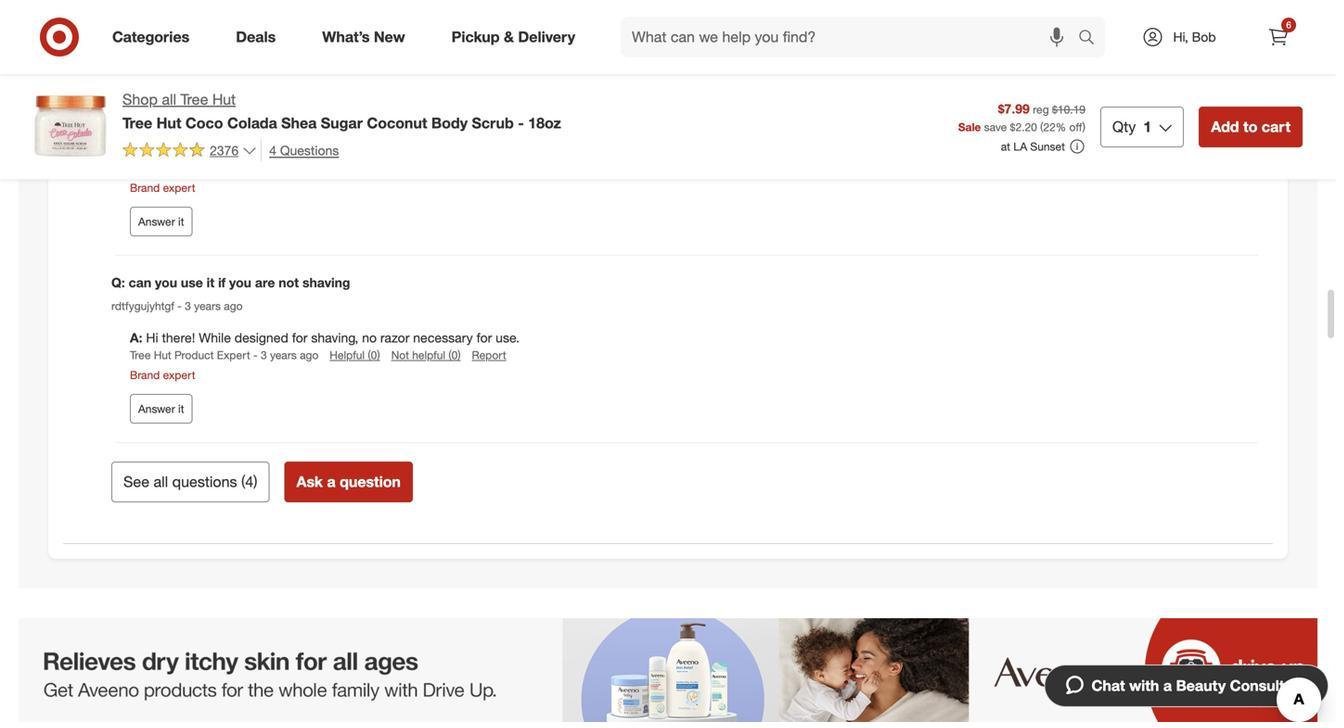 Task type: locate. For each thing, give the bounding box(es) containing it.
brand down hi
[[130, 368, 160, 382]]

0 vertical spatial product
[[174, 161, 214, 175]]

with inside button
[[1129, 677, 1159, 695]]

1 vertical spatial 2
[[261, 161, 267, 175]]

expert
[[217, 161, 250, 175], [217, 349, 250, 362]]

lid. left just
[[880, 71, 898, 87]]

qty 1
[[1112, 118, 1152, 136]]

it up use
[[178, 215, 184, 229]]

i
[[993, 71, 996, 87]]

have inside q: is this product sealed?  or just a twist off lid?  mine arrived and almost looks partially used- there was no seal beneath the lid.  just curious if i should let target know, or if the product does not have a seal beneath the lid.  thank you! dougsbug - 2 years ago
[[169, 87, 198, 104]]

sunset
[[1030, 140, 1065, 153]]

0 horizontal spatial 3
[[185, 299, 191, 313]]

helpful
[[412, 349, 445, 362]]

seal up coco
[[213, 87, 238, 104]]

0 horizontal spatial 2
[[173, 112, 180, 126]]

1 vertical spatial )
[[253, 473, 257, 491]]

0 vertical spatial all
[[162, 90, 176, 109]]

if right use
[[218, 275, 226, 291]]

0 horizontal spatial (0)
[[368, 349, 380, 362]]

1 horizontal spatial 4
[[269, 142, 276, 159]]

0 vertical spatial q:
[[111, 71, 125, 87]]

can
[[129, 275, 151, 291]]

a inside a: thank you for your question! it is possible in transit the product could have settled. however, our shea sugar scrubs do not come with a seal beneath the lid. tree hut product expert - 2 years ago brand expert
[[929, 143, 936, 159]]

hi, bob
[[1173, 29, 1216, 45]]

0 horizontal spatial not
[[145, 87, 165, 104]]

2 horizontal spatial if
[[1162, 71, 1169, 87]]

0 horizontal spatial )
[[253, 473, 257, 491]]

coco
[[185, 114, 223, 132]]

thank left you!
[[340, 87, 379, 104]]

thank down 'dougsbug'
[[146, 143, 182, 159]]

product inside a: thank you for your question! it is possible in transit the product could have settled. however, our shea sugar scrubs do not come with a seal beneath the lid. tree hut product expert - 2 years ago brand expert
[[174, 161, 214, 175]]

ago inside a: thank you for your question! it is possible in transit the product could have settled. however, our shea sugar scrubs do not come with a seal beneath the lid. tree hut product expert - 2 years ago brand expert
[[300, 161, 319, 175]]

years down question!
[[270, 161, 297, 175]]

0 vertical spatial not
[[145, 87, 165, 104]]

1 horizontal spatial (
[[1040, 120, 1043, 134]]

no up helpful  (0)
[[362, 330, 377, 346]]

beneath down save
[[967, 143, 1015, 159]]

hut down 'dougsbug'
[[154, 161, 171, 175]]

18oz
[[528, 114, 561, 132]]

2 a: from the top
[[130, 330, 142, 346]]

0 horizontal spatial 4
[[245, 473, 253, 491]]

2 horizontal spatial not
[[843, 143, 862, 159]]

is
[[326, 143, 335, 159]]

1 horizontal spatial )
[[1083, 120, 1086, 134]]

1 vertical spatial shea
[[708, 143, 738, 159]]

lid?
[[382, 71, 404, 87]]

0 vertical spatial answer
[[138, 215, 175, 229]]

tree inside a: thank you for your question! it is possible in transit the product could have settled. however, our shea sugar scrubs do not come with a seal beneath the lid. tree hut product expert - 2 years ago brand expert
[[130, 161, 151, 175]]

rdtfygujyhtgf
[[111, 299, 174, 313]]

no inside q: is this product sealed?  or just a twist off lid?  mine arrived and almost looks partially used- there was no seal beneath the lid.  just curious if i should let target know, or if the product does not have a seal beneath the lid.  thank you! dougsbug - 2 years ago
[[755, 71, 770, 87]]

hi
[[146, 330, 158, 346]]

product
[[174, 161, 214, 175], [174, 349, 214, 362]]

3 inside q: can you use it if you are not shaving rdtfygujyhtgf - 3 years ago
[[185, 299, 191, 313]]

curious
[[932, 71, 978, 87]]

a: for a: hi there!  while designed for shaving, no razor necessary for use.
[[130, 330, 142, 346]]

2 answer it button from the top
[[130, 394, 193, 424]]

for left your
[[210, 143, 225, 159]]

you left use
[[155, 275, 177, 291]]

hut up brand expert
[[154, 349, 171, 362]]

answer up can
[[138, 215, 175, 229]]

q:
[[111, 71, 125, 87], [111, 275, 125, 291]]

not inside q: can you use it if you are not shaving rdtfygujyhtgf - 3 years ago
[[279, 275, 299, 291]]

2 vertical spatial not
[[279, 275, 299, 291]]

answer it button up can
[[130, 207, 193, 237]]

0 horizontal spatial have
[[169, 87, 198, 104]]

- down use
[[177, 299, 182, 313]]

1 (0) from the left
[[368, 349, 380, 362]]

with right come
[[902, 143, 926, 159]]

(0) left not
[[368, 349, 380, 362]]

there!
[[162, 330, 195, 346]]

1 horizontal spatial have
[[552, 143, 579, 159]]

( right 'questions'
[[241, 473, 245, 491]]

0 vertical spatial 4
[[269, 142, 276, 159]]

pickup
[[452, 28, 500, 46]]

0 vertical spatial (
[[1040, 120, 1043, 134]]

hut
[[212, 90, 236, 109], [156, 114, 181, 132], [154, 161, 171, 175], [154, 349, 171, 362]]

0 horizontal spatial thank
[[146, 143, 182, 159]]

arrived
[[442, 71, 485, 87]]

2376
[[210, 142, 239, 158]]

brand down 2376 link
[[130, 181, 160, 195]]

off right %
[[1069, 120, 1083, 134]]

answer it down brand expert
[[138, 402, 184, 416]]

1 vertical spatial all
[[154, 473, 168, 491]]

2 inside q: is this product sealed?  or just a twist off lid?  mine arrived and almost looks partially used- there was no seal beneath the lid.  just curious if i should let target know, or if the product does not have a seal beneath the lid.  thank you! dougsbug - 2 years ago
[[173, 112, 180, 126]]

a: down 'dougsbug'
[[130, 143, 142, 159]]

- down your
[[253, 161, 258, 175]]

1 horizontal spatial thank
[[340, 87, 379, 104]]

2 answer it from the top
[[138, 402, 184, 416]]

answer it button down brand expert
[[130, 394, 193, 424]]

1 vertical spatial have
[[552, 143, 579, 159]]

answer it button
[[130, 207, 193, 237], [130, 394, 193, 424]]

answer for thank you for your question! it is possible in transit the product could have settled. however, our shea sugar scrubs do not come with a seal beneath the lid.
[[138, 215, 175, 229]]

sale
[[958, 120, 981, 134]]

beneath down what can we help you find? suggestions appear below search box
[[803, 71, 853, 87]]

) right %
[[1083, 120, 1086, 134]]

1 expert from the top
[[163, 181, 195, 195]]

1 vertical spatial sugar
[[741, 143, 776, 159]]

sugar
[[321, 114, 363, 132], [741, 143, 776, 159]]

0 horizontal spatial sugar
[[321, 114, 363, 132]]

0 vertical spatial answer it
[[138, 215, 184, 229]]

22
[[1043, 120, 1056, 134]]

for left shaving,
[[292, 330, 308, 346]]

1 horizontal spatial product
[[467, 143, 512, 159]]

q: inside q: is this product sealed?  or just a twist off lid?  mine arrived and almost looks partially used- there was no seal beneath the lid.  just curious if i should let target know, or if the product does not have a seal beneath the lid.  thank you! dougsbug - 2 years ago
[[111, 71, 125, 87]]

expert inside a: thank you for your question! it is possible in transit the product could have settled. however, our shea sugar scrubs do not come with a seal beneath the lid. tree hut product expert - 2 years ago brand expert
[[163, 181, 195, 195]]

all right see
[[154, 473, 168, 491]]

- left 18oz
[[518, 114, 524, 132]]

q: left is
[[111, 71, 125, 87]]

for up report
[[477, 330, 492, 346]]

use
[[181, 275, 203, 291]]

used-
[[651, 71, 687, 87]]

0 horizontal spatial you
[[155, 275, 177, 291]]

What can we help you find? suggestions appear below search field
[[621, 17, 1083, 58]]

1 vertical spatial (
[[241, 473, 245, 491]]

q: for q: is this product sealed?  or just a twist off lid?  mine arrived and almost looks partially used- there was no seal beneath the lid.  just curious if i should let target know, or if the product does not have a seal beneath the lid.  thank you!
[[111, 71, 125, 87]]

(0) down necessary
[[449, 349, 461, 362]]

2 expert from the top
[[163, 368, 195, 382]]

brand expert
[[130, 368, 195, 382]]

0 horizontal spatial for
[[210, 143, 225, 159]]

0 vertical spatial thank
[[340, 87, 379, 104]]

years down designed
[[270, 349, 297, 362]]

you left 2376
[[185, 143, 206, 159]]

0 vertical spatial )
[[1083, 120, 1086, 134]]

1 horizontal spatial beneath
[[803, 71, 853, 87]]

a left beauty in the bottom right of the page
[[1163, 677, 1172, 695]]

designed
[[235, 330, 288, 346]]

have right could
[[552, 143, 579, 159]]

ago
[[213, 112, 231, 126], [300, 161, 319, 175], [224, 299, 243, 313], [300, 349, 319, 362]]

) right 'questions'
[[253, 473, 257, 491]]

4
[[269, 142, 276, 159], [245, 473, 253, 491]]

0 vertical spatial sugar
[[321, 114, 363, 132]]

2 answer from the top
[[138, 402, 175, 416]]

4 right your
[[269, 142, 276, 159]]

hut up 2376 link
[[156, 114, 181, 132]]

cart
[[1262, 118, 1291, 136]]

if
[[982, 71, 989, 87], [1162, 71, 1169, 87], [218, 275, 226, 291]]

years up 2376 link
[[183, 112, 209, 126]]

ago up 2376
[[213, 112, 231, 126]]

( right 2.20
[[1040, 120, 1043, 134]]

years inside a: thank you for your question! it is possible in transit the product could have settled. however, our shea sugar scrubs do not come with a seal beneath the lid. tree hut product expert - 2 years ago brand expert
[[270, 161, 297, 175]]

if right or
[[1162, 71, 1169, 87]]

1 vertical spatial it
[[207, 275, 215, 291]]

1 vertical spatial answer it
[[138, 402, 184, 416]]

1 horizontal spatial shea
[[708, 143, 738, 159]]

all
[[162, 90, 176, 109], [154, 473, 168, 491]]

years down use
[[194, 299, 221, 313]]

2 vertical spatial it
[[178, 402, 184, 416]]

0 vertical spatial expert
[[217, 161, 250, 175]]

0 vertical spatial it
[[178, 215, 184, 229]]

consultant
[[1230, 677, 1307, 695]]

all inside the shop all tree hut tree hut coco colada shea sugar coconut body scrub - 18oz
[[162, 90, 176, 109]]

product down scrub
[[467, 143, 512, 159]]

0 vertical spatial a:
[[130, 143, 142, 159]]

ago down questions
[[300, 161, 319, 175]]

la
[[1014, 140, 1027, 153]]

0 horizontal spatial seal
[[213, 87, 238, 104]]

sugar up is
[[321, 114, 363, 132]]

question!
[[258, 143, 311, 159]]

a right the ask
[[327, 473, 336, 491]]

image of tree hut coco colada shea sugar coconut body scrub - 18oz image
[[33, 89, 108, 163]]

2 horizontal spatial lid.
[[1040, 143, 1057, 159]]

not right are
[[279, 275, 299, 291]]

1 vertical spatial answer
[[138, 402, 175, 416]]

1 vertical spatial 4
[[245, 473, 253, 491]]

q: left can
[[111, 275, 125, 291]]

seal down sale
[[940, 143, 963, 159]]

0 vertical spatial 2
[[173, 112, 180, 126]]

1 horizontal spatial (0)
[[449, 349, 461, 362]]

not right do
[[843, 143, 862, 159]]

1 horizontal spatial 3
[[261, 349, 267, 362]]

if left i
[[982, 71, 989, 87]]

- inside q: can you use it if you are not shaving rdtfygujyhtgf - 3 years ago
[[177, 299, 182, 313]]

0 vertical spatial expert
[[163, 181, 195, 195]]

%
[[1056, 120, 1066, 134]]

expert down your
[[217, 161, 250, 175]]

seal right was
[[774, 71, 799, 87]]

0 vertical spatial 3
[[185, 299, 191, 313]]

expert down there!
[[163, 368, 195, 382]]

3
[[185, 299, 191, 313], [261, 349, 267, 362]]

1 horizontal spatial sugar
[[741, 143, 776, 159]]

1 vertical spatial not
[[843, 143, 862, 159]]

2 horizontal spatial seal
[[940, 143, 963, 159]]

just
[[902, 71, 928, 87]]

ago inside q: is this product sealed?  or just a twist off lid?  mine arrived and almost looks partially used- there was no seal beneath the lid.  just curious if i should let target know, or if the product does not have a seal beneath the lid.  thank you! dougsbug - 2 years ago
[[213, 112, 231, 126]]

1 vertical spatial expert
[[163, 368, 195, 382]]

it
[[178, 215, 184, 229], [207, 275, 215, 291], [178, 402, 184, 416]]

1 product from the top
[[174, 161, 214, 175]]

1 answer it button from the top
[[130, 207, 193, 237]]

0 vertical spatial answer it button
[[130, 207, 193, 237]]

expert down 2376 link
[[163, 181, 195, 195]]

1 expert from the top
[[217, 161, 250, 175]]

let
[[1045, 71, 1060, 87]]

1 horizontal spatial with
[[1129, 677, 1159, 695]]

2 brand from the top
[[130, 368, 160, 382]]

should
[[1000, 71, 1042, 87]]

0 horizontal spatial no
[[362, 330, 377, 346]]

off left lid? at the top left of page
[[363, 71, 379, 87]]

pickup & delivery
[[452, 28, 575, 46]]

you left are
[[229, 275, 251, 291]]

shea right our
[[708, 143, 738, 159]]

expert inside a: thank you for your question! it is possible in transit the product could have settled. however, our shea sugar scrubs do not come with a seal beneath the lid. tree hut product expert - 2 years ago brand expert
[[217, 161, 250, 175]]

1 vertical spatial q:
[[111, 275, 125, 291]]

answer down brand expert
[[138, 402, 175, 416]]

1 horizontal spatial lid.
[[880, 71, 898, 87]]

2 down question!
[[261, 161, 267, 175]]

answer it for hi there!  while designed for shaving, no razor necessary for use.
[[138, 402, 184, 416]]

tree up coco
[[180, 90, 208, 109]]

and
[[489, 71, 512, 87]]

brand
[[130, 181, 160, 195], [130, 368, 160, 382]]

1 vertical spatial thank
[[146, 143, 182, 159]]

tree down hi
[[130, 349, 151, 362]]

1 horizontal spatial not
[[279, 275, 299, 291]]

see all questions ( 4 )
[[123, 473, 257, 491]]

a right come
[[929, 143, 936, 159]]

product right this
[[169, 71, 218, 87]]

however,
[[629, 143, 682, 159]]

0 vertical spatial brand
[[130, 181, 160, 195]]

seal
[[774, 71, 799, 87], [213, 87, 238, 104], [940, 143, 963, 159]]

with right the chat
[[1129, 677, 1159, 695]]

answer it up can
[[138, 215, 184, 229]]

2 left coco
[[173, 112, 180, 126]]

2 horizontal spatial beneath
[[967, 143, 1015, 159]]

off
[[363, 71, 379, 87], [1069, 120, 1083, 134]]

1 answer it from the top
[[138, 215, 184, 229]]

0 horizontal spatial shea
[[281, 114, 317, 132]]

0 vertical spatial shea
[[281, 114, 317, 132]]

lid.
[[880, 71, 898, 87], [319, 87, 337, 104], [1040, 143, 1057, 159]]

4 right 'questions'
[[245, 473, 253, 491]]

not helpful  (0)
[[391, 349, 461, 362]]

product inside a: thank you for your question! it is possible in transit the product could have settled. however, our shea sugar scrubs do not come with a seal beneath the lid. tree hut product expert - 2 years ago brand expert
[[467, 143, 512, 159]]

it right use
[[207, 275, 215, 291]]

product down 2376
[[174, 161, 214, 175]]

1 vertical spatial expert
[[217, 349, 250, 362]]

a: left hi
[[130, 330, 142, 346]]

0 vertical spatial with
[[902, 143, 926, 159]]

for
[[210, 143, 225, 159], [292, 330, 308, 346], [477, 330, 492, 346]]

2 q: from the top
[[111, 275, 125, 291]]

shea
[[281, 114, 317, 132], [708, 143, 738, 159]]

expert down the while
[[217, 349, 250, 362]]

2 inside a: thank you for your question! it is possible in transit the product could have settled. however, our shea sugar scrubs do not come with a seal beneath the lid. tree hut product expert - 2 years ago brand expert
[[261, 161, 267, 175]]

shea inside the shop all tree hut tree hut coco colada shea sugar coconut body scrub - 18oz
[[281, 114, 317, 132]]

1 a: from the top
[[130, 143, 142, 159]]

1 q: from the top
[[111, 71, 125, 87]]

questions
[[280, 142, 339, 159]]

product down there!
[[174, 349, 214, 362]]

thank
[[340, 87, 379, 104], [146, 143, 182, 159]]

search
[[1070, 30, 1114, 48]]

helpful  (0) button
[[330, 348, 380, 364]]

3 down use
[[185, 299, 191, 313]]

1 horizontal spatial you
[[185, 143, 206, 159]]

1 vertical spatial with
[[1129, 677, 1159, 695]]

- right 'dougsbug'
[[166, 112, 170, 126]]

q: inside q: can you use it if you are not shaving rdtfygujyhtgf - 3 years ago
[[111, 275, 125, 291]]

product down bob
[[1196, 71, 1244, 87]]

q: is this product sealed?  or just a twist off lid?  mine arrived and almost looks partially used- there was no seal beneath the lid.  just curious if i should let target know, or if the product does not have a seal beneath the lid.  thank you! dougsbug - 2 years ago
[[111, 71, 1244, 126]]

beneath up the colada
[[242, 87, 292, 104]]

dougsbug
[[111, 112, 163, 126]]

1 vertical spatial brand
[[130, 368, 160, 382]]

ago up the while
[[224, 299, 243, 313]]

2 horizontal spatial for
[[477, 330, 492, 346]]

tree down 'dougsbug'
[[130, 161, 151, 175]]

(0)
[[368, 349, 380, 362], [449, 349, 461, 362]]

sugar left scrubs
[[741, 143, 776, 159]]

you inside a: thank you for your question! it is possible in transit the product could have settled. however, our shea sugar scrubs do not come with a seal beneath the lid. tree hut product expert - 2 years ago brand expert
[[185, 143, 206, 159]]

this
[[143, 71, 166, 87]]

1 horizontal spatial 2
[[261, 161, 267, 175]]

2376 link
[[122, 140, 257, 163]]

you for thank
[[185, 143, 206, 159]]

if inside q: can you use it if you are not shaving rdtfygujyhtgf - 3 years ago
[[218, 275, 226, 291]]

4 inside 4 questions link
[[269, 142, 276, 159]]

2 (0) from the left
[[449, 349, 461, 362]]

3 down designed
[[261, 349, 267, 362]]

0 vertical spatial off
[[363, 71, 379, 87]]

not right is
[[145, 87, 165, 104]]

lid. down 22
[[1040, 143, 1057, 159]]

see
[[123, 473, 149, 491]]

a: inside a: thank you for your question! it is possible in transit the product could have settled. however, our shea sugar scrubs do not come with a seal beneath the lid. tree hut product expert - 2 years ago brand expert
[[130, 143, 142, 159]]

0 horizontal spatial off
[[363, 71, 379, 87]]

1 answer from the top
[[138, 215, 175, 229]]

0 horizontal spatial beneath
[[242, 87, 292, 104]]

0 horizontal spatial if
[[218, 275, 226, 291]]

1 vertical spatial 3
[[261, 349, 267, 362]]

years
[[183, 112, 209, 126], [270, 161, 297, 175], [194, 299, 221, 313], [270, 349, 297, 362]]

answer
[[138, 215, 175, 229], [138, 402, 175, 416]]

1 vertical spatial answer it button
[[130, 394, 193, 424]]

are
[[255, 275, 275, 291]]

target
[[1064, 71, 1102, 87]]

0 vertical spatial have
[[169, 87, 198, 104]]

1 horizontal spatial off
[[1069, 120, 1083, 134]]

have right this
[[169, 87, 198, 104]]

0 vertical spatial no
[[755, 71, 770, 87]]

years inside q: can you use it if you are not shaving rdtfygujyhtgf - 3 years ago
[[194, 299, 221, 313]]

it inside q: can you use it if you are not shaving rdtfygujyhtgf - 3 years ago
[[207, 275, 215, 291]]

answer it
[[138, 215, 184, 229], [138, 402, 184, 416]]

it down brand expert
[[178, 402, 184, 416]]

1 brand from the top
[[130, 181, 160, 195]]

hut inside a: thank you for your question! it is possible in transit the product could have settled. however, our shea sugar scrubs do not come with a seal beneath the lid. tree hut product expert - 2 years ago brand expert
[[154, 161, 171, 175]]

chat with a beauty consultant button
[[1044, 665, 1329, 708]]

0 horizontal spatial with
[[902, 143, 926, 159]]

come
[[865, 143, 898, 159]]

1 vertical spatial product
[[174, 349, 214, 362]]

lid. right just
[[319, 87, 337, 104]]

no right was
[[755, 71, 770, 87]]

all down this
[[162, 90, 176, 109]]

1 vertical spatial a:
[[130, 330, 142, 346]]

1 horizontal spatial no
[[755, 71, 770, 87]]

shea up 4 questions link
[[281, 114, 317, 132]]

1 vertical spatial off
[[1069, 120, 1083, 134]]

answer it for thank you for your question! it is possible in transit the product could have settled. however, our shea sugar scrubs do not come with a seal beneath the lid.
[[138, 215, 184, 229]]



Task type: describe. For each thing, give the bounding box(es) containing it.
2 expert from the top
[[217, 349, 250, 362]]

beauty
[[1176, 677, 1226, 695]]

sealed?
[[221, 71, 269, 87]]

use.
[[496, 330, 519, 346]]

0 horizontal spatial product
[[169, 71, 218, 87]]

categories link
[[97, 17, 213, 58]]

not inside a: thank you for your question! it is possible in transit the product could have settled. however, our shea sugar scrubs do not come with a seal beneath the lid. tree hut product expert - 2 years ago brand expert
[[843, 143, 862, 159]]

answer it button for hi there!  while designed for shaving, no razor necessary for use.
[[130, 394, 193, 424]]

necessary
[[413, 330, 473, 346]]

- down designed
[[253, 349, 258, 362]]

- inside a: thank you for your question! it is possible in transit the product could have settled. however, our shea sugar scrubs do not come with a seal beneath the lid. tree hut product expert - 2 years ago brand expert
[[253, 161, 258, 175]]

(0) inside "button"
[[368, 349, 380, 362]]

questions
[[172, 473, 237, 491]]

2 horizontal spatial you
[[229, 275, 251, 291]]

mine
[[408, 71, 438, 87]]

with inside a: thank you for your question! it is possible in transit the product could have settled. however, our shea sugar scrubs do not come with a seal beneath the lid. tree hut product expert - 2 years ago brand expert
[[902, 143, 926, 159]]

helpful  (0)
[[330, 349, 380, 362]]

all for shop
[[162, 90, 176, 109]]

shea inside a: thank you for your question! it is possible in transit the product could have settled. however, our shea sugar scrubs do not come with a seal beneath the lid. tree hut product expert - 2 years ago brand expert
[[708, 143, 738, 159]]

what's new
[[322, 28, 405, 46]]

not inside q: is this product sealed?  or just a twist off lid?  mine arrived and almost looks partially used- there was no seal beneath the lid.  just curious if i should let target know, or if the product does not have a seal beneath the lid.  thank you! dougsbug - 2 years ago
[[145, 87, 165, 104]]

deals link
[[220, 17, 299, 58]]

ask a question
[[296, 473, 401, 491]]

while
[[199, 330, 231, 346]]

1
[[1143, 118, 1152, 136]]

it
[[315, 143, 322, 159]]

thank inside a: thank you for your question! it is possible in transit the product could have settled. however, our shea sugar scrubs do not come with a seal beneath the lid. tree hut product expert - 2 years ago brand expert
[[146, 143, 182, 159]]

brand inside a: thank you for your question! it is possible in transit the product could have settled. however, our shea sugar scrubs do not come with a seal beneath the lid. tree hut product expert - 2 years ago brand expert
[[130, 181, 160, 195]]

$10.19
[[1052, 102, 1086, 116]]

add
[[1211, 118, 1239, 136]]

q: can you use it if you are not shaving rdtfygujyhtgf - 3 years ago
[[111, 275, 350, 313]]

2 product from the top
[[174, 349, 214, 362]]

- inside q: is this product sealed?  or just a twist off lid?  mine arrived and almost looks partially used- there was no seal beneath the lid.  just curious if i should let target know, or if the product does not have a seal beneath the lid.  thank you! dougsbug - 2 years ago
[[166, 112, 170, 126]]

answer it button for thank you for your question! it is possible in transit the product could have settled. however, our shea sugar scrubs do not come with a seal beneath the lid.
[[130, 207, 193, 237]]

1 horizontal spatial if
[[982, 71, 989, 87]]

it for hi there!  while designed for shaving, no razor necessary for use.
[[178, 402, 184, 416]]

razor
[[380, 330, 410, 346]]

shop
[[122, 90, 158, 109]]

in
[[391, 143, 402, 159]]

could
[[516, 143, 548, 159]]

just
[[291, 71, 314, 87]]

) inside $7.99 reg $10.19 sale save $ 2.20 ( 22 % off )
[[1083, 120, 1086, 134]]

ask
[[296, 473, 323, 491]]

know,
[[1106, 71, 1142, 87]]

categories
[[112, 28, 189, 46]]

- inside the shop all tree hut tree hut coco colada shea sugar coconut body scrub - 18oz
[[518, 114, 524, 132]]

possible
[[339, 143, 388, 159]]

there
[[690, 71, 723, 87]]

q: for q: can you use it if you are not shaving
[[111, 275, 125, 291]]

tree down shop
[[122, 114, 152, 132]]

to
[[1243, 118, 1258, 136]]

have inside a: thank you for your question! it is possible in transit the product could have settled. however, our shea sugar scrubs do not come with a seal beneath the lid. tree hut product expert - 2 years ago brand expert
[[552, 143, 579, 159]]

or
[[273, 71, 288, 87]]

scrubs
[[779, 143, 820, 159]]

deals
[[236, 28, 276, 46]]

thank inside q: is this product sealed?  or just a twist off lid?  mine arrived and almost looks partially used- there was no seal beneath the lid.  just curious if i should let target know, or if the product does not have a seal beneath the lid.  thank you! dougsbug - 2 years ago
[[340, 87, 379, 104]]

looks
[[561, 71, 594, 87]]

you for can
[[155, 275, 177, 291]]

what's
[[322, 28, 370, 46]]

colada
[[227, 114, 277, 132]]

your
[[229, 143, 254, 159]]

not
[[391, 349, 409, 362]]

almost
[[515, 71, 557, 87]]

sugar inside the shop all tree hut tree hut coco colada shea sugar coconut body scrub - 18oz
[[321, 114, 363, 132]]

for inside a: thank you for your question! it is possible in transit the product could have settled. however, our shea sugar scrubs do not come with a seal beneath the lid. tree hut product expert - 2 years ago brand expert
[[210, 143, 225, 159]]

seal inside a: thank you for your question! it is possible in transit the product could have settled. however, our shea sugar scrubs do not come with a seal beneath the lid. tree hut product expert - 2 years ago brand expert
[[940, 143, 963, 159]]

a right just
[[318, 71, 325, 87]]

you!
[[382, 87, 408, 104]]

a up coco
[[202, 87, 209, 104]]

2 horizontal spatial product
[[1196, 71, 1244, 87]]

helpful
[[330, 349, 365, 362]]

lid. inside a: thank you for your question! it is possible in transit the product could have settled. however, our shea sugar scrubs do not come with a seal beneath the lid. tree hut product expert - 2 years ago brand expert
[[1040, 143, 1057, 159]]

1 vertical spatial no
[[362, 330, 377, 346]]

twist
[[329, 71, 359, 87]]

tree hut product expert - 3 years ago
[[130, 349, 319, 362]]

save
[[984, 120, 1007, 134]]

chat
[[1092, 677, 1125, 695]]

0 horizontal spatial (
[[241, 473, 245, 491]]

qty
[[1112, 118, 1136, 136]]

0 horizontal spatial lid.
[[319, 87, 337, 104]]

new
[[374, 28, 405, 46]]

answer for hi there!  while designed for shaving, no razor necessary for use.
[[138, 402, 175, 416]]

at la sunset
[[1001, 140, 1065, 153]]

at
[[1001, 140, 1010, 153]]

a: for a: thank you for your question! it is possible in transit the product could have settled. however, our shea sugar scrubs do not come with a seal beneath the lid. tree hut product expert - 2 years ago brand expert
[[130, 143, 142, 159]]

a inside ask a question button
[[327, 473, 336, 491]]

( inside $7.99 reg $10.19 sale save $ 2.20 ( 22 % off )
[[1040, 120, 1043, 134]]

was
[[726, 71, 751, 87]]

bob
[[1192, 29, 1216, 45]]

sugar inside a: thank you for your question! it is possible in transit the product could have settled. however, our shea sugar scrubs do not come with a seal beneath the lid. tree hut product expert - 2 years ago brand expert
[[741, 143, 776, 159]]

it for thank you for your question! it is possible in transit the product could have settled. however, our shea sugar scrubs do not come with a seal beneath the lid.
[[178, 215, 184, 229]]

is
[[129, 71, 139, 87]]

search button
[[1070, 17, 1114, 61]]

shop all tree hut tree hut coco colada shea sugar coconut body scrub - 18oz
[[122, 90, 561, 132]]

transit
[[405, 143, 441, 159]]

reg
[[1033, 102, 1049, 116]]

4 questions
[[269, 142, 339, 159]]

beneath inside a: thank you for your question! it is possible in transit the product could have settled. however, our shea sugar scrubs do not come with a seal beneath the lid. tree hut product expert - 2 years ago brand expert
[[967, 143, 1015, 159]]

coconut
[[367, 114, 427, 132]]

off inside $7.99 reg $10.19 sale save $ 2.20 ( 22 % off )
[[1069, 120, 1083, 134]]

shaving,
[[311, 330, 358, 346]]

a: hi there!  while designed for shaving, no razor necessary for use.
[[130, 330, 519, 346]]

$7.99 reg $10.19 sale save $ 2.20 ( 22 % off )
[[958, 101, 1086, 134]]

chat with a beauty consultant
[[1092, 677, 1307, 695]]

question
[[340, 473, 401, 491]]

partially
[[598, 71, 648, 87]]

report
[[472, 349, 506, 362]]

1 horizontal spatial for
[[292, 330, 308, 346]]

do
[[824, 143, 839, 159]]

2.20
[[1016, 120, 1037, 134]]

hut down sealed?
[[212, 90, 236, 109]]

&
[[504, 28, 514, 46]]

ago inside q: can you use it if you are not shaving rdtfygujyhtgf - 3 years ago
[[224, 299, 243, 313]]

advertisement region
[[19, 619, 1318, 723]]

does
[[111, 87, 142, 104]]

years inside q: is this product sealed?  or just a twist off lid?  mine arrived and almost looks partially used- there was no seal beneath the lid.  just curious if i should let target know, or if the product does not have a seal beneath the lid.  thank you! dougsbug - 2 years ago
[[183, 112, 209, 126]]

shaving
[[302, 275, 350, 291]]

$7.99
[[998, 101, 1030, 117]]

a: thank you for your question! it is possible in transit the product could have settled. however, our shea sugar scrubs do not come with a seal beneath the lid. tree hut product expert - 2 years ago brand expert
[[130, 143, 1057, 195]]

a inside chat with a beauty consultant button
[[1163, 677, 1172, 695]]

add to cart button
[[1199, 107, 1303, 147]]

1 horizontal spatial seal
[[774, 71, 799, 87]]

ago down the a: hi there!  while designed for shaving, no razor necessary for use.
[[300, 349, 319, 362]]

4 questions link
[[261, 140, 339, 161]]

off inside q: is this product sealed?  or just a twist off lid?  mine arrived and almost looks partially used- there was no seal beneath the lid.  just curious if i should let target know, or if the product does not have a seal beneath the lid.  thank you! dougsbug - 2 years ago
[[363, 71, 379, 87]]

all for see
[[154, 473, 168, 491]]

(0) inside button
[[449, 349, 461, 362]]

ask a question button
[[284, 462, 413, 503]]

settled.
[[583, 143, 625, 159]]

hi,
[[1173, 29, 1188, 45]]



Task type: vqa. For each thing, say whether or not it's contained in the screenshot.
"SAVE"
yes



